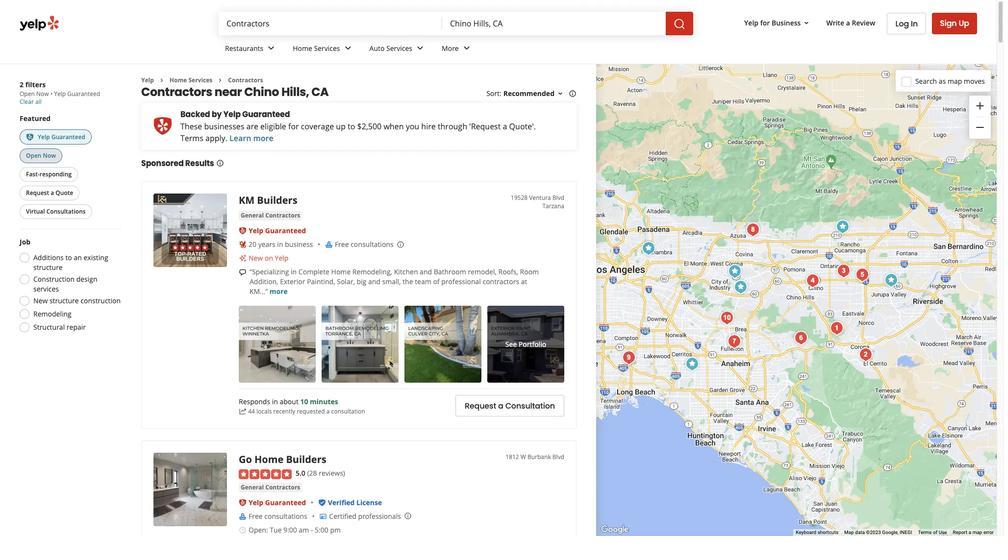 Task type: locate. For each thing, give the bounding box(es) containing it.
yelp guaranteed button down general contractors
[[249, 498, 306, 508]]

1 horizontal spatial and
[[420, 268, 432, 277]]

general down km
[[241, 212, 264, 220]]

0 vertical spatial general
[[241, 212, 264, 220]]

24 chevron down v2 image right auto services
[[415, 42, 426, 54]]

yelp right •
[[54, 90, 66, 98]]

now left •
[[36, 90, 49, 98]]

1 horizontal spatial free consultations
[[335, 240, 394, 249]]

casa valenzuela construction image
[[856, 345, 876, 365]]

more
[[253, 133, 274, 144], [270, 287, 288, 297]]

a right write
[[847, 18, 851, 27]]

pm
[[330, 526, 341, 535]]

0 vertical spatial free
[[335, 240, 349, 249]]

and down remodeling,
[[368, 277, 381, 287]]

1 vertical spatial 16 info v2 image
[[216, 160, 224, 167]]

0 vertical spatial free consultations
[[335, 240, 394, 249]]

a inside these businesses are eligible for coverage up to $2,500 when you hire through 'request a quote'. terms apply.
[[503, 121, 508, 132]]

16 free consultation v2 image up 16 clock v2 image on the left bottom of the page
[[239, 513, 247, 521]]

0 vertical spatial general contractors link
[[239, 211, 302, 221]]

24 chevron down v2 image for more
[[461, 42, 473, 54]]

guaranteed right •
[[67, 90, 100, 98]]

1 horizontal spatial new
[[249, 254, 263, 263]]

1 vertical spatial home services link
[[170, 76, 213, 84]]

$2,500
[[357, 121, 382, 132]]

2 general contractors button from the top
[[239, 483, 302, 493]]

16 chevron down v2 image for yelp for business
[[803, 19, 811, 27]]

1 vertical spatial general contractors button
[[239, 483, 302, 493]]

0 horizontal spatial none field
[[227, 18, 435, 29]]

1 vertical spatial yelp guaranteed
[[249, 226, 306, 236]]

team
[[415, 277, 432, 287]]

contractors near chino hills, ca
[[141, 84, 329, 100]]

2 general from the top
[[241, 484, 264, 492]]

16 free consultation v2 image
[[325, 241, 333, 249], [239, 513, 247, 521]]

quote'.
[[510, 121, 536, 132]]

"specializing in complete home remodeling, kitchen and bathroom remodel, roofs, room addition, exterior paintind, solar, big and small,‏ the team of professional contractors at km…"
[[250, 268, 539, 297]]

terms of use
[[919, 530, 948, 536]]

0 horizontal spatial 24 chevron down v2 image
[[342, 42, 354, 54]]

0 vertical spatial structure
[[33, 263, 63, 272]]

yelp guaranteed up open now
[[38, 133, 85, 141]]

general inside km builders general contractors
[[241, 212, 264, 220]]

16 chevron down v2 image right business
[[803, 19, 811, 27]]

yelp guaranteed button up open now
[[20, 130, 92, 145]]

map region
[[535, 35, 1005, 537]]

1 vertical spatial terms
[[919, 530, 932, 536]]

an
[[74, 253, 82, 263]]

16 info v2 image right recommended popup button
[[569, 90, 577, 98]]

professional
[[442, 277, 481, 287]]

a for request a quote
[[51, 189, 54, 197]]

map right as
[[948, 76, 963, 86]]

new for new on yelp
[[249, 254, 263, 263]]

ventura
[[530, 194, 551, 202]]

16 info v2 image right results
[[216, 160, 224, 167]]

1 horizontal spatial services
[[314, 43, 340, 53]]

16 chevron down v2 image for recommended
[[557, 90, 565, 98]]

iconyelpguaranteedbadgesmall image
[[239, 227, 247, 235], [239, 227, 247, 235], [239, 499, 247, 507], [239, 499, 247, 507]]

keyboard shortcuts button
[[796, 530, 839, 537]]

0 vertical spatial more
[[253, 133, 274, 144]]

go home builders image
[[577, 197, 597, 217]]

of left use on the bottom right
[[934, 530, 938, 536]]

1 none field from the left
[[227, 18, 435, 29]]

in right years
[[277, 240, 283, 249]]

16 speech v2 image
[[239, 269, 247, 277]]

services right auto
[[387, 43, 413, 53]]

fast-responding button
[[20, 168, 78, 182]]

0 vertical spatial now
[[36, 90, 49, 98]]

1 vertical spatial general contractors link
[[239, 483, 302, 493]]

backed
[[181, 109, 210, 120]]

0 horizontal spatial home services link
[[170, 76, 213, 84]]

in up recently
[[272, 397, 278, 407]]

general down the 5 star rating image
[[241, 484, 264, 492]]

business
[[285, 240, 313, 249]]

for left business
[[761, 18, 770, 27]]

0 vertical spatial terms
[[181, 133, 204, 144]]

1 horizontal spatial none field
[[450, 18, 658, 29]]

go home builders link
[[239, 454, 327, 467]]

see
[[506, 340, 517, 349]]

0 vertical spatial new
[[249, 254, 263, 263]]

0 vertical spatial 16 chevron down v2 image
[[803, 19, 811, 27]]

room
[[520, 268, 539, 277]]

for
[[761, 18, 770, 27], [288, 121, 299, 132]]

0 vertical spatial general contractors button
[[239, 211, 302, 221]]

0 vertical spatial yelp guaranteed
[[38, 133, 85, 141]]

2 none field from the left
[[450, 18, 658, 29]]

1 vertical spatial consultations
[[265, 512, 308, 521]]

a right report
[[969, 530, 972, 536]]

16 info v2 image
[[569, 90, 577, 98], [216, 160, 224, 167]]

2 vertical spatial yelp guaranteed button
[[249, 498, 306, 508]]

in inside "specializing in complete home remodeling, kitchen and bathroom remodel, roofs, room addition, exterior paintind, solar, big and small,‏ the team of professional contractors at km…"
[[291, 268, 297, 277]]

none field near
[[450, 18, 658, 29]]

request inside button
[[465, 401, 497, 412]]

0 horizontal spatial terms
[[181, 133, 204, 144]]

contractors down km builders link
[[266, 212, 300, 220]]

hardey construction image
[[683, 354, 702, 374]]

free consultations
[[335, 240, 394, 249], [249, 512, 308, 521]]

0 horizontal spatial free
[[249, 512, 263, 521]]

zoom in image
[[975, 100, 987, 112]]

map left error in the right bottom of the page
[[973, 530, 983, 536]]

ac&r construction plumbing & electrical image
[[718, 308, 737, 328]]

builders up 5.0
[[286, 454, 327, 467]]

1 vertical spatial home services
[[170, 76, 213, 84]]

structure down construction design services
[[50, 297, 79, 306]]

1 vertical spatial new
[[33, 297, 48, 306]]

0 horizontal spatial consultations
[[265, 512, 308, 521]]

1 vertical spatial to
[[65, 253, 72, 263]]

1 vertical spatial of
[[934, 530, 938, 536]]

guaranteed inside featured group
[[51, 133, 85, 141]]

1 vertical spatial now
[[43, 152, 56, 160]]

2 blvd from the top
[[553, 454, 565, 462]]

1 horizontal spatial home services link
[[285, 35, 362, 64]]

new structure construction
[[33, 297, 121, 306]]

blvd
[[553, 194, 565, 202], [553, 454, 565, 462]]

3 24 chevron down v2 image from the left
[[461, 42, 473, 54]]

to left an
[[65, 253, 72, 263]]

0 vertical spatial builders
[[257, 194, 298, 207]]

None field
[[227, 18, 435, 29], [450, 18, 658, 29]]

search as map moves
[[916, 76, 986, 86]]

free consultations up remodeling,
[[335, 240, 394, 249]]

in for about
[[272, 397, 278, 407]]

yelp left 16 chevron right v2 image
[[141, 76, 154, 84]]

contractors inside km builders general contractors
[[266, 212, 300, 220]]

a left "quote'."
[[503, 121, 508, 132]]

2 horizontal spatial 24 chevron down v2 image
[[461, 42, 473, 54]]

free consultations up tue
[[249, 512, 308, 521]]

0 horizontal spatial of
[[433, 277, 440, 287]]

in for complete
[[291, 268, 297, 277]]

general contractors button for second general contractors link from the bottom of the page
[[239, 211, 302, 221]]

and up team
[[420, 268, 432, 277]]

general contractors button down km builders link
[[239, 211, 302, 221]]

structural
[[33, 323, 65, 332]]

a left "quote"
[[51, 189, 54, 197]]

blvd right burbank
[[553, 454, 565, 462]]

yelp guaranteed inside featured group
[[38, 133, 85, 141]]

0 horizontal spatial 16 free consultation v2 image
[[239, 513, 247, 521]]

home services link down find field
[[285, 35, 362, 64]]

16 verified v2 image
[[318, 499, 326, 507]]

24 chevron down v2 image inside auto services link
[[415, 42, 426, 54]]

now up fast-responding
[[43, 152, 56, 160]]

general contractors link down the 5 star rating image
[[239, 483, 302, 493]]

these businesses are eligible for coverage up to $2,500 when you hire through 'request a quote'. terms apply.
[[181, 121, 536, 144]]

16 free consultation v2 image right business
[[325, 241, 333, 249]]

consultations up 9:00
[[265, 512, 308, 521]]

0 vertical spatial home services link
[[285, 35, 362, 64]]

dpd construction image
[[882, 271, 902, 290]]

services
[[314, 43, 340, 53], [387, 43, 413, 53], [189, 76, 213, 84]]

guaranteed down general contractors
[[265, 498, 306, 508]]

0 vertical spatial open
[[20, 90, 35, 98]]

blvd right ventura
[[553, 194, 565, 202]]

1 general from the top
[[241, 212, 264, 220]]

request a consultation
[[465, 401, 555, 412]]

report
[[954, 530, 968, 536]]

for inside 'button'
[[761, 18, 770, 27]]

1 vertical spatial 16 free consultation v2 image
[[239, 513, 247, 521]]

and
[[420, 268, 432, 277], [368, 277, 381, 287]]

contractors right 16 chevron right v2 icon
[[228, 76, 263, 84]]

1 horizontal spatial 16 free consultation v2 image
[[325, 241, 333, 249]]

structure
[[33, 263, 63, 272], [50, 297, 79, 306]]

free up 'solar,'
[[335, 240, 349, 249]]

a inside button
[[51, 189, 54, 197]]

0 vertical spatial for
[[761, 18, 770, 27]]

yelp inside 'yelp for business' 'button'
[[745, 18, 759, 27]]

1 horizontal spatial consultations
[[351, 240, 394, 249]]

option group
[[17, 238, 122, 336]]

new down services
[[33, 297, 48, 306]]

Near text field
[[450, 18, 658, 29]]

in up exterior
[[291, 268, 297, 277]]

ca
[[312, 84, 329, 100]]

additions
[[33, 253, 64, 263]]

home inside business categories element
[[293, 43, 312, 53]]

1 vertical spatial blvd
[[553, 454, 565, 462]]

0 horizontal spatial to
[[65, 253, 72, 263]]

auto services link
[[362, 35, 434, 64]]

24 chevron down v2 image right more
[[461, 42, 473, 54]]

0 vertical spatial and
[[420, 268, 432, 277]]

0 vertical spatial 16 info v2 image
[[569, 90, 577, 98]]

consultations up remodeling,
[[351, 240, 394, 249]]

of right team
[[433, 277, 440, 287]]

contractors up backed
[[141, 84, 212, 100]]

featured
[[20, 114, 51, 123]]

none field find
[[227, 18, 435, 29]]

16 clock v2 image
[[239, 527, 247, 535]]

terms left use on the bottom right
[[919, 530, 932, 536]]

1 vertical spatial general
[[241, 484, 264, 492]]

report a map error
[[954, 530, 995, 536]]

virtual consultations
[[26, 208, 86, 216]]

apply.
[[206, 133, 228, 144]]

home right 24 chevron down v2 icon
[[293, 43, 312, 53]]

24 chevron down v2 image
[[342, 42, 354, 54], [415, 42, 426, 54], [461, 42, 473, 54]]

remodel,
[[468, 268, 497, 277]]

exterior
[[280, 277, 305, 287]]

1 vertical spatial free
[[249, 512, 263, 521]]

1 vertical spatial map
[[973, 530, 983, 536]]

1 blvd from the top
[[553, 194, 565, 202]]

for right eligible
[[288, 121, 299, 132]]

16 chevron down v2 image inside 'yelp for business' 'button'
[[803, 19, 811, 27]]

request a quote
[[26, 189, 73, 197]]

2 horizontal spatial services
[[387, 43, 413, 53]]

google,
[[883, 530, 899, 536]]

a inside button
[[499, 401, 504, 412]]

am
[[299, 526, 309, 535]]

0 horizontal spatial new
[[33, 297, 48, 306]]

general contractors link down km builders link
[[239, 211, 302, 221]]

home services left 16 chevron right v2 icon
[[170, 76, 213, 84]]

2 filters open now • yelp guaranteed clear all
[[20, 80, 100, 106]]

more down eligible
[[253, 133, 274, 144]]

0 horizontal spatial for
[[288, 121, 299, 132]]

0 vertical spatial of
[[433, 277, 440, 287]]

1 24 chevron down v2 image from the left
[[342, 42, 354, 54]]

new right 16 new v2 icon
[[249, 254, 263, 263]]

search image
[[674, 18, 686, 30]]

1 horizontal spatial for
[[761, 18, 770, 27]]

1 vertical spatial and
[[368, 277, 381, 287]]

open down 2
[[20, 90, 35, 98]]

iconyelpguaranteedlarge image
[[153, 116, 173, 136], [153, 116, 173, 136]]

1 vertical spatial more
[[270, 287, 288, 297]]

1 vertical spatial builders
[[286, 454, 327, 467]]

home up 'solar,'
[[331, 268, 351, 277]]

restaurants
[[225, 43, 264, 53]]

1 vertical spatial 16 chevron down v2 image
[[557, 90, 565, 98]]

16 chevron down v2 image right recommended
[[557, 90, 565, 98]]

yelp up 20
[[249, 226, 264, 236]]

free
[[335, 240, 349, 249], [249, 512, 263, 521]]

home services down find text field
[[293, 43, 340, 53]]

keyboard shortcuts
[[796, 530, 839, 536]]

1 horizontal spatial of
[[934, 530, 938, 536]]

terms down these
[[181, 133, 204, 144]]

zaia construction image
[[731, 277, 751, 297]]

yelp guaranteed button up '20 years in business'
[[249, 226, 306, 236]]

go home builders image
[[154, 454, 227, 527]]

new inside option group
[[33, 297, 48, 306]]

in
[[277, 240, 283, 249], [291, 268, 297, 277], [272, 397, 278, 407]]

general contractors button for 1st general contractors link from the bottom of the page
[[239, 483, 302, 493]]

to right up
[[348, 121, 355, 132]]

auto
[[370, 43, 385, 53]]

1 general contractors button from the top
[[239, 211, 302, 221]]

0 horizontal spatial free consultations
[[249, 512, 308, 521]]

backed by yelp guaranteed
[[181, 109, 290, 120]]

open inside button
[[26, 152, 41, 160]]

yelp right 16 yelp guaranteed v2 icon
[[38, 133, 50, 141]]

free up open:
[[249, 512, 263, 521]]

9:00
[[284, 526, 297, 535]]

learn
[[230, 133, 251, 144]]

services down find field
[[314, 43, 340, 53]]

sign up link
[[933, 13, 978, 34]]

2 vertical spatial in
[[272, 397, 278, 407]]

certified professionals
[[329, 512, 401, 521]]

yelp guaranteed down general contractors
[[249, 498, 306, 508]]

1 vertical spatial open
[[26, 152, 41, 160]]

16 chevron down v2 image inside recommended popup button
[[557, 90, 565, 98]]

more link
[[434, 35, 481, 64]]

services left 16 chevron right v2 icon
[[189, 76, 213, 84]]

km
[[239, 194, 255, 207]]

0 vertical spatial map
[[948, 76, 963, 86]]

1 vertical spatial request
[[465, 401, 497, 412]]

info icon image
[[397, 241, 405, 249], [397, 241, 405, 249], [404, 513, 412, 521], [404, 513, 412, 521]]

builders right km
[[257, 194, 298, 207]]

24 chevron down v2 image left auto
[[342, 42, 354, 54]]

of inside "specializing in complete home remodeling, kitchen and bathroom remodel, roofs, room addition, exterior paintind, solar, big and small,‏ the team of professional contractors at km…"
[[433, 277, 440, 287]]

now
[[36, 90, 49, 98], [43, 152, 56, 160]]

yelp guaranteed up '20 years in business'
[[249, 226, 306, 236]]

map
[[845, 530, 855, 536]]

by
[[212, 109, 222, 120]]

1 horizontal spatial 16 chevron down v2 image
[[803, 19, 811, 27]]

1 vertical spatial free consultations
[[249, 512, 308, 521]]

1 vertical spatial yelp guaranteed button
[[249, 226, 306, 236]]

0 vertical spatial consultations
[[351, 240, 394, 249]]

1 horizontal spatial to
[[348, 121, 355, 132]]

of
[[433, 277, 440, 287], [934, 530, 938, 536]]

1 horizontal spatial free
[[335, 240, 349, 249]]

2 24 chevron down v2 image from the left
[[415, 42, 426, 54]]

24 chevron down v2 image
[[266, 42, 277, 54]]

0 vertical spatial blvd
[[553, 194, 565, 202]]

structure down additions
[[33, 263, 63, 272]]

0 vertical spatial request
[[26, 189, 49, 197]]

1 horizontal spatial 24 chevron down v2 image
[[415, 42, 426, 54]]

1 vertical spatial in
[[291, 268, 297, 277]]

0 horizontal spatial request
[[26, 189, 49, 197]]

0 horizontal spatial 16 chevron down v2 image
[[557, 90, 565, 98]]

yelp inside featured group
[[38, 133, 50, 141]]

more down exterior
[[270, 287, 288, 297]]

a
[[847, 18, 851, 27], [503, 121, 508, 132], [51, 189, 54, 197], [499, 401, 504, 412], [327, 408, 330, 416], [969, 530, 972, 536]]

16 chevron down v2 image
[[803, 19, 811, 27], [557, 90, 565, 98]]

log
[[896, 18, 910, 29]]

request for request a consultation
[[465, 401, 497, 412]]

repair
[[67, 323, 86, 332]]

5 star rating image
[[239, 470, 292, 480]]

home services link
[[285, 35, 362, 64], [170, 76, 213, 84]]

home services link left 16 chevron right v2 icon
[[170, 76, 213, 84]]

24 chevron down v2 image for auto services
[[415, 42, 426, 54]]

0 horizontal spatial map
[[948, 76, 963, 86]]

a left consultation
[[499, 401, 504, 412]]

general contractors button down the 5 star rating image
[[239, 483, 302, 493]]

shortcuts
[[818, 530, 839, 536]]

1 horizontal spatial request
[[465, 401, 497, 412]]

km builders image
[[154, 194, 227, 268]]

contractors down the 5 star rating image
[[266, 484, 300, 492]]

terms
[[181, 133, 204, 144], [919, 530, 932, 536]]

group
[[970, 96, 992, 139]]

cova construction image
[[827, 319, 847, 338]]

general
[[241, 212, 264, 220], [241, 484, 264, 492]]

search
[[916, 76, 938, 86]]

yelp left business
[[745, 18, 759, 27]]

home masters intl image
[[834, 261, 854, 281]]

map for error
[[973, 530, 983, 536]]

1 vertical spatial for
[[288, 121, 299, 132]]

0 vertical spatial home services
[[293, 43, 340, 53]]

request inside button
[[26, 189, 49, 197]]

1 horizontal spatial map
[[973, 530, 983, 536]]

0 horizontal spatial and
[[368, 277, 381, 287]]

open up fast-
[[26, 152, 41, 160]]

1 horizontal spatial 16 info v2 image
[[569, 90, 577, 98]]

1 horizontal spatial home services
[[293, 43, 340, 53]]

guaranteed up open now
[[51, 133, 85, 141]]

kobolt construction image
[[725, 332, 745, 352]]

None search field
[[219, 12, 696, 35]]

log in link
[[888, 13, 927, 34]]

sign
[[941, 18, 957, 29]]

0 vertical spatial to
[[348, 121, 355, 132]]

24 chevron down v2 image inside more link
[[461, 42, 473, 54]]

-
[[311, 526, 313, 535]]

construction
[[33, 275, 75, 284]]

hire
[[422, 121, 436, 132]]



Task type: describe. For each thing, give the bounding box(es) containing it.
'request
[[470, 121, 501, 132]]

burbank
[[528, 454, 551, 462]]

construction
[[81, 297, 121, 306]]

home renew 360 image
[[619, 348, 639, 368]]

tarzana
[[543, 202, 565, 211]]

job
[[20, 238, 31, 247]]

services for 24 chevron down v2 image within the auto services link
[[387, 43, 413, 53]]

map for moves
[[948, 76, 963, 86]]

professionals
[[358, 512, 401, 521]]

Find text field
[[227, 18, 435, 29]]

1812
[[506, 454, 519, 462]]

reviews)
[[319, 469, 345, 479]]

complete
[[299, 268, 330, 277]]

16 chevron right v2 image
[[158, 76, 166, 84]]

16 years in business v2 image
[[239, 241, 247, 249]]

now inside button
[[43, 152, 56, 160]]

19528
[[511, 194, 528, 202]]

report a map error link
[[954, 530, 995, 536]]

portfolio
[[519, 340, 547, 349]]

w
[[521, 454, 526, 462]]

additions to an existing structure
[[33, 253, 108, 272]]

ultimate construction remodelers image
[[853, 265, 873, 285]]

about
[[280, 397, 299, 407]]

responding
[[40, 170, 72, 179]]

virtual
[[26, 208, 45, 216]]

terms of use link
[[919, 530, 948, 536]]

bathroom
[[434, 268, 466, 277]]

at
[[521, 277, 528, 287]]

1 general contractors link from the top
[[239, 211, 302, 221]]

for inside these businesses are eligible for coverage up to $2,500 when you hire through 'request a quote'. terms apply.
[[288, 121, 299, 132]]

results
[[185, 158, 214, 169]]

tue
[[270, 526, 282, 535]]

up
[[959, 18, 970, 29]]

paintind,
[[307, 277, 335, 287]]

new for new structure construction
[[33, 297, 48, 306]]

verified
[[328, 498, 355, 508]]

jaybridge construction image
[[639, 239, 659, 258]]

go home builders
[[239, 454, 327, 467]]

solar,
[[337, 277, 355, 287]]

recommended
[[504, 89, 555, 98]]

0 vertical spatial in
[[277, 240, 283, 249]]

write a review link
[[823, 14, 880, 32]]

terms inside these businesses are eligible for coverage up to $2,500 when you hire through 'request a quote'. terms apply.
[[181, 133, 204, 144]]

builders inside km builders general contractors
[[257, 194, 298, 207]]

sponsored results
[[141, 158, 214, 169]]

16 trending v2 image
[[239, 408, 247, 416]]

yelp link
[[141, 76, 154, 84]]

a for write a review
[[847, 18, 851, 27]]

zoom out image
[[975, 122, 987, 134]]

business categories element
[[217, 35, 978, 64]]

guaranteed inside 2 filters open now • yelp guaranteed clear all
[[67, 90, 100, 98]]

verified license
[[328, 498, 382, 508]]

yelp down general contractors
[[249, 498, 264, 508]]

0 vertical spatial yelp guaranteed button
[[20, 130, 92, 145]]

request for request a quote
[[26, 189, 49, 197]]

contractors link
[[228, 76, 263, 84]]

auto services
[[370, 43, 413, 53]]

0 horizontal spatial services
[[189, 76, 213, 84]]

you
[[406, 121, 420, 132]]

16 yelp guaranteed v2 image
[[26, 134, 34, 142]]

home services inside business categories element
[[293, 43, 340, 53]]

0 vertical spatial 16 free consultation v2 image
[[325, 241, 333, 249]]

recommended button
[[504, 89, 565, 98]]

clear all link
[[20, 98, 42, 106]]

1 horizontal spatial terms
[[919, 530, 932, 536]]

these
[[181, 121, 202, 132]]

16 new v2 image
[[239, 255, 247, 263]]

2
[[20, 80, 24, 89]]

filters
[[25, 80, 46, 89]]

sponsored
[[141, 158, 184, 169]]

certified
[[329, 512, 357, 521]]

sgv custom builders image
[[725, 262, 745, 281]]

2 general contractors link from the top
[[239, 483, 302, 493]]

consultations
[[46, 208, 86, 216]]

inegi
[[900, 530, 913, 536]]

on
[[265, 254, 273, 263]]

5.0 (28 reviews)
[[296, 469, 345, 479]]

minutes
[[310, 397, 338, 407]]

home right 16 chevron right v2 image
[[170, 76, 187, 84]]

are
[[247, 121, 259, 132]]

a for report a map error
[[969, 530, 972, 536]]

use
[[939, 530, 948, 536]]

eligible
[[261, 121, 286, 132]]

all
[[35, 98, 42, 106]]

years
[[258, 240, 276, 249]]

see portfolio link
[[488, 306, 565, 383]]

1 vertical spatial structure
[[50, 297, 79, 306]]

write a review
[[827, 18, 876, 27]]

request a quote button
[[20, 186, 80, 201]]

hyt construction image
[[833, 217, 853, 237]]

0 horizontal spatial 16 info v2 image
[[216, 160, 224, 167]]

addition,
[[250, 277, 278, 287]]

services for home services 24 chevron down v2 image
[[314, 43, 340, 53]]

yelp right on
[[275, 254, 289, 263]]

roofs,
[[499, 268, 519, 277]]

to inside additions to an existing structure
[[65, 253, 72, 263]]

up
[[336, 121, 346, 132]]

a down 'minutes'
[[327, 408, 330, 416]]

a for request a consultation
[[499, 401, 504, 412]]

guaranteed up '20 years in business'
[[265, 226, 306, 236]]

km builders link
[[239, 194, 298, 207]]

consultation
[[331, 408, 365, 416]]

2 vertical spatial yelp guaranteed
[[249, 498, 306, 508]]

24 chevron down v2 image for home services
[[342, 42, 354, 54]]

home inside "specializing in complete home remodeling, kitchen and bathroom remodel, roofs, room addition, exterior paintind, solar, big and small,‏ the team of professional contractors at km…"
[[331, 268, 351, 277]]

small,‏
[[382, 277, 401, 287]]

businesses
[[204, 121, 245, 132]]

existing
[[84, 253, 108, 263]]

alpha structural, inc. orange county image
[[792, 328, 811, 348]]

more link
[[270, 287, 288, 297]]

quote
[[56, 189, 73, 197]]

open inside 2 filters open now • yelp guaranteed clear all
[[20, 90, 35, 98]]

fast-responding
[[26, 170, 72, 179]]

structure inside additions to an existing structure
[[33, 263, 63, 272]]

sort:
[[487, 89, 502, 98]]

locals
[[257, 408, 272, 416]]

0 horizontal spatial home services
[[170, 76, 213, 84]]

prime team builders image
[[744, 220, 763, 240]]

kitchen
[[394, 268, 418, 277]]

now inside 2 filters open now • yelp guaranteed clear all
[[36, 90, 49, 98]]

yelp inside 2 filters open now • yelp guaranteed clear all
[[54, 90, 66, 98]]

remodeling
[[33, 310, 72, 319]]

to inside these businesses are eligible for coverage up to $2,500 when you hire through 'request a quote'. terms apply.
[[348, 121, 355, 132]]

home up the 5 star rating image
[[255, 454, 284, 467]]

design
[[76, 275, 97, 284]]

superior choice home designs image
[[803, 271, 823, 291]]

business
[[772, 18, 801, 27]]

yelp for business
[[745, 18, 801, 27]]

more
[[442, 43, 459, 53]]

19528 ventura blvd tarzana
[[511, 194, 565, 211]]

map data ©2023 google, inegi
[[845, 530, 913, 536]]

option group containing job
[[17, 238, 122, 336]]

chino
[[244, 84, 279, 100]]

16 chevron right v2 image
[[217, 76, 224, 84]]

google image
[[599, 524, 631, 537]]

clear
[[20, 98, 34, 106]]

16 certified professionals v2 image
[[320, 513, 327, 521]]

•
[[50, 90, 53, 98]]

open now
[[26, 152, 56, 160]]

guaranteed up eligible
[[242, 109, 290, 120]]

error
[[984, 530, 995, 536]]

20 years in business
[[249, 240, 313, 249]]

yelp up businesses
[[223, 109, 241, 120]]

blvd inside 19528 ventura blvd tarzana
[[553, 194, 565, 202]]

request a consultation button
[[456, 396, 565, 417]]

featured group
[[18, 114, 122, 221]]



Task type: vqa. For each thing, say whether or not it's contained in the screenshot.
become related to second "Meaghan H." image
no



